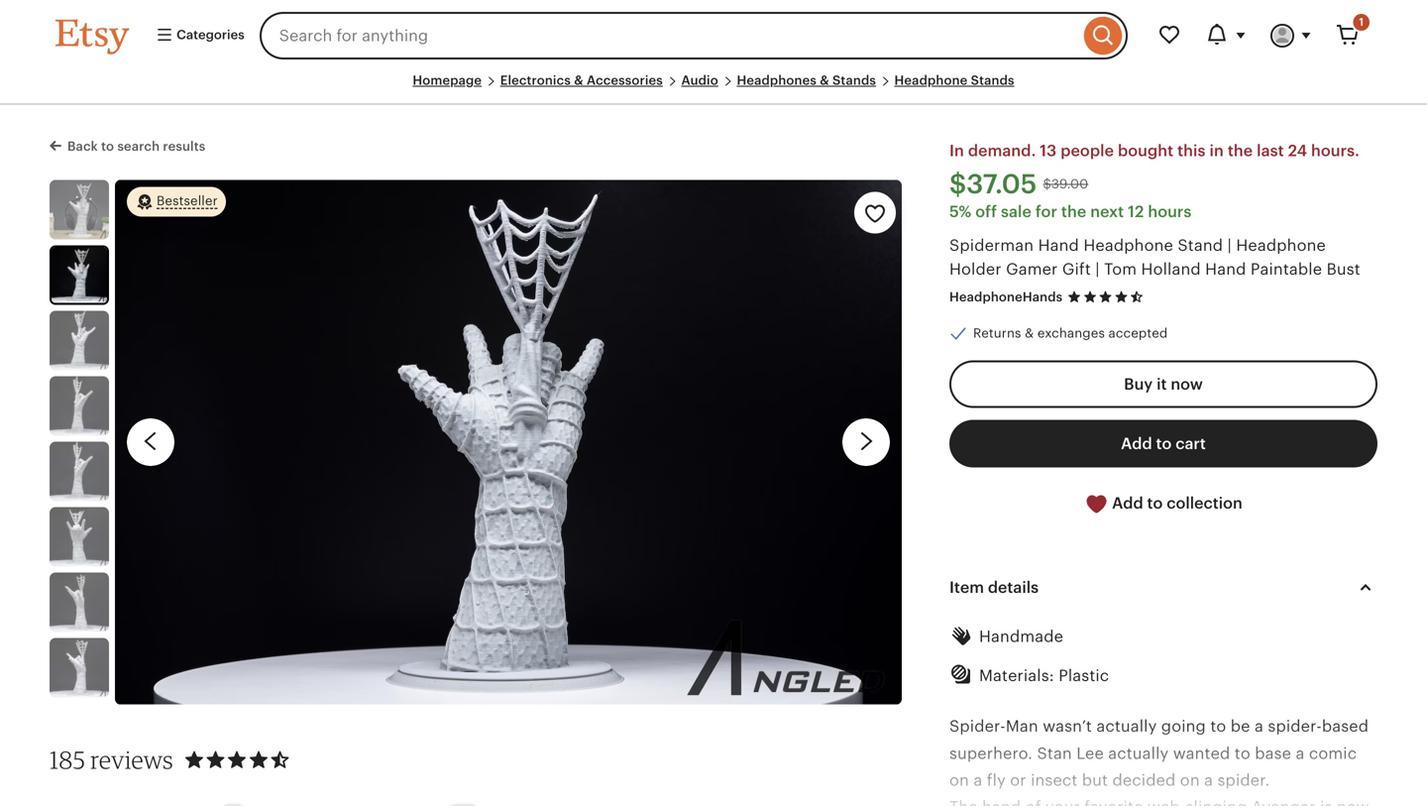 Task type: locate. For each thing, give the bounding box(es) containing it.
1 vertical spatial |
[[1096, 260, 1100, 278]]

on down wanted
[[1181, 771, 1200, 789]]

1 stands from the left
[[833, 73, 876, 88]]

headphonehands link
[[950, 289, 1063, 304]]

decided
[[1113, 771, 1176, 789]]

the right in
[[1228, 142, 1253, 160]]

people
[[1061, 142, 1114, 160]]

hand up gift
[[1039, 236, 1080, 254]]

add to cart button
[[950, 420, 1378, 467]]

on
[[950, 771, 970, 789], [1181, 771, 1200, 789]]

headphone stands
[[895, 73, 1015, 88]]

headphone up paintable
[[1237, 236, 1327, 254]]

exchanges
[[1038, 326, 1105, 341]]

0 horizontal spatial stands
[[833, 73, 876, 88]]

&
[[574, 73, 584, 88], [820, 73, 830, 88], [1025, 326, 1034, 341]]

1 horizontal spatial |
[[1228, 236, 1232, 254]]

Search for anything text field
[[260, 12, 1080, 59]]

to up spider.
[[1235, 744, 1251, 762]]

1 vertical spatial hand
[[1206, 260, 1247, 278]]

stands up "demand." at the right of the page
[[971, 73, 1015, 88]]

holder
[[950, 260, 1002, 278]]

stan
[[1037, 744, 1073, 762]]

demand.
[[969, 142, 1036, 160]]

electronics
[[500, 73, 571, 88]]

to
[[101, 139, 114, 154], [1157, 435, 1172, 452], [1148, 494, 1163, 512], [1211, 717, 1227, 735], [1235, 744, 1251, 762]]

1
[[1360, 16, 1364, 28]]

spider-
[[950, 717, 1006, 735]]

spiderman hand headphone stand headphone holder gamer gift image 3 image
[[50, 311, 109, 370]]

next
[[1091, 203, 1124, 220]]

0 horizontal spatial &
[[574, 73, 584, 88]]

homepage link
[[413, 73, 482, 88]]

0 horizontal spatial hand
[[1039, 236, 1080, 254]]

buy
[[1124, 375, 1153, 393]]

13
[[1040, 142, 1057, 160]]

comic
[[1310, 744, 1357, 762]]

headphone
[[895, 73, 968, 88], [1084, 236, 1174, 254], [1237, 236, 1327, 254]]

the
[[1228, 142, 1253, 160], [1062, 203, 1087, 220]]

electronics & accessories
[[500, 73, 663, 88]]

headphonehands
[[950, 289, 1063, 304]]

gift
[[1063, 260, 1091, 278]]

0 vertical spatial add
[[1121, 435, 1153, 452]]

the right for
[[1062, 203, 1087, 220]]

add to collection button
[[950, 479, 1378, 528]]

based
[[1322, 717, 1369, 735]]

search
[[117, 139, 160, 154]]

buy it now
[[1124, 375, 1203, 393]]

0 horizontal spatial headphone
[[895, 73, 968, 88]]

materials:
[[980, 667, 1055, 684]]

1 horizontal spatial the
[[1228, 142, 1253, 160]]

0 horizontal spatial spiderman hand headphone stand headphone holder gamer gift image 2 image
[[52, 247, 107, 303]]

back to search results
[[67, 139, 206, 154]]

audio
[[682, 73, 719, 88]]

actually
[[1097, 717, 1157, 735], [1109, 744, 1169, 762]]

to for collection
[[1148, 494, 1163, 512]]

actually up lee
[[1097, 717, 1157, 735]]

add to collection
[[1109, 494, 1243, 512]]

stands
[[833, 73, 876, 88], [971, 73, 1015, 88]]

insect
[[1031, 771, 1078, 789]]

menu bar containing homepage
[[56, 71, 1372, 105]]

0 horizontal spatial the
[[1062, 203, 1087, 220]]

accessories
[[587, 73, 663, 88]]

spiderman hand headphone stand headphone holder gamer gift image 8 image
[[50, 638, 109, 697]]

spiderman hand headphone stand headphone holder gamer gift image 6 image
[[50, 507, 109, 566]]

wanted
[[1174, 744, 1231, 762]]

reviews
[[91, 745, 173, 774]]

2 on from the left
[[1181, 771, 1200, 789]]

spiderman hand headphone stand headphone holder gamer gift image 1 image
[[50, 180, 109, 239]]

0 horizontal spatial on
[[950, 771, 970, 789]]

add to cart
[[1121, 435, 1206, 452]]

1 horizontal spatial &
[[820, 73, 830, 88]]

hand down stand
[[1206, 260, 1247, 278]]

|
[[1228, 236, 1232, 254], [1096, 260, 1100, 278]]

add for add to cart
[[1121, 435, 1153, 452]]

bestseller
[[157, 193, 218, 208]]

& for returns
[[1025, 326, 1034, 341]]

1 horizontal spatial on
[[1181, 771, 1200, 789]]

item details
[[950, 579, 1039, 597]]

spiderman hand headphone stand headphone holder gamer gift image 5 image
[[50, 441, 109, 501]]

1 horizontal spatial spiderman hand headphone stand headphone holder gamer gift image 2 image
[[115, 180, 902, 705]]

headphone up in
[[895, 73, 968, 88]]

homepage
[[413, 73, 482, 88]]

a
[[1255, 717, 1264, 735], [1296, 744, 1305, 762], [974, 771, 983, 789], [1205, 771, 1214, 789]]

| right stand
[[1228, 236, 1232, 254]]

& right returns
[[1025, 326, 1034, 341]]

add left the cart
[[1121, 435, 1153, 452]]

spiderman hand headphone stand headphone holder gamer gift image 7 image
[[50, 572, 109, 632]]

add down 'add to cart'
[[1113, 494, 1144, 512]]

| right gift
[[1096, 260, 1100, 278]]

to left the cart
[[1157, 435, 1172, 452]]

185
[[50, 745, 85, 774]]

1 horizontal spatial stands
[[971, 73, 1015, 88]]

on left fly
[[950, 771, 970, 789]]

stands right the "headphones"
[[833, 73, 876, 88]]

last
[[1257, 142, 1285, 160]]

12
[[1128, 203, 1144, 220]]

0 vertical spatial actually
[[1097, 717, 1157, 735]]

& right the "headphones"
[[820, 73, 830, 88]]

to right back
[[101, 139, 114, 154]]

2 stands from the left
[[971, 73, 1015, 88]]

item details button
[[932, 564, 1396, 611]]

tom
[[1105, 260, 1137, 278]]

& for headphones
[[820, 73, 830, 88]]

hand
[[1039, 236, 1080, 254], [1206, 260, 1247, 278]]

headphone up tom
[[1084, 236, 1174, 254]]

spiderman hand headphone stand headphone holder gamer gift image 2 image
[[115, 180, 902, 705], [52, 247, 107, 303]]

menu bar
[[56, 71, 1372, 105]]

1 vertical spatial the
[[1062, 203, 1087, 220]]

be
[[1231, 717, 1251, 735]]

audio link
[[682, 73, 719, 88]]

185 reviews
[[50, 745, 173, 774]]

sale
[[1001, 203, 1032, 220]]

it
[[1157, 375, 1167, 393]]

spiderman
[[950, 236, 1034, 254]]

2 horizontal spatial &
[[1025, 326, 1034, 341]]

0 vertical spatial |
[[1228, 236, 1232, 254]]

None search field
[[260, 12, 1128, 59]]

0 vertical spatial the
[[1228, 142, 1253, 160]]

to left collection
[[1148, 494, 1163, 512]]

actually up decided
[[1109, 744, 1169, 762]]

a left fly
[[974, 771, 983, 789]]

1 vertical spatial add
[[1113, 494, 1144, 512]]

tab list
[[50, 792, 853, 806]]

handmade
[[980, 628, 1064, 646]]

add
[[1121, 435, 1153, 452], [1113, 494, 1144, 512]]

& right electronics
[[574, 73, 584, 88]]



Task type: describe. For each thing, give the bounding box(es) containing it.
for
[[1036, 203, 1058, 220]]

headphones & stands link
[[737, 73, 876, 88]]

5%
[[950, 203, 972, 220]]

paintable
[[1251, 260, 1323, 278]]

details
[[988, 579, 1039, 597]]

now
[[1171, 375, 1203, 393]]

results
[[163, 139, 206, 154]]

returns & exchanges accepted
[[974, 326, 1168, 341]]

2 horizontal spatial headphone
[[1237, 236, 1327, 254]]

hours.
[[1312, 142, 1360, 160]]

bust
[[1327, 260, 1361, 278]]

5% off sale for the next 12 hours
[[950, 203, 1192, 220]]

1 horizontal spatial hand
[[1206, 260, 1247, 278]]

plastic
[[1059, 667, 1110, 684]]

a down wanted
[[1205, 771, 1214, 789]]

none search field inside "categories" banner
[[260, 12, 1128, 59]]

superhero.
[[950, 744, 1033, 762]]

to left be
[[1211, 717, 1227, 735]]

a right be
[[1255, 717, 1264, 735]]

accepted
[[1109, 326, 1168, 341]]

add for add to collection
[[1113, 494, 1144, 512]]

headphones
[[737, 73, 817, 88]]

back
[[67, 139, 98, 154]]

categories banner
[[20, 0, 1408, 71]]

holland
[[1142, 260, 1201, 278]]

1 vertical spatial actually
[[1109, 744, 1169, 762]]

categories button
[[141, 18, 254, 54]]

in
[[1210, 142, 1224, 160]]

going
[[1162, 717, 1207, 735]]

materials: plastic
[[980, 667, 1110, 684]]

base
[[1255, 744, 1292, 762]]

item
[[950, 579, 984, 597]]

1 link
[[1325, 12, 1372, 59]]

to for cart
[[1157, 435, 1172, 452]]

returns
[[974, 326, 1022, 341]]

cart
[[1176, 435, 1206, 452]]

hours
[[1148, 203, 1192, 220]]

electronics & accessories link
[[500, 73, 663, 88]]

spider.
[[1218, 771, 1271, 789]]

to for search
[[101, 139, 114, 154]]

collection
[[1167, 494, 1243, 512]]

a right base
[[1296, 744, 1305, 762]]

0 horizontal spatial |
[[1096, 260, 1100, 278]]

wasn't
[[1043, 717, 1093, 735]]

bestseller button
[[127, 186, 226, 217]]

off
[[976, 203, 997, 220]]

$37.05 $39.00
[[950, 169, 1089, 199]]

in demand. 13 people bought this in the last 24 hours.
[[950, 142, 1360, 160]]

man
[[1006, 717, 1039, 735]]

1 horizontal spatial headphone
[[1084, 236, 1174, 254]]

but
[[1082, 771, 1109, 789]]

$37.05
[[950, 169, 1038, 199]]

spider-man wasn't actually going to be a spider-based superhero. stan lee actually wanted to base a comic on a fly or insect but decided on a spider.
[[950, 717, 1369, 789]]

fly
[[987, 771, 1006, 789]]

1 on from the left
[[950, 771, 970, 789]]

in
[[950, 142, 965, 160]]

headphone stands link
[[895, 73, 1015, 88]]

spiderman hand headphone stand headphone holder gamer gift image 4 image
[[50, 376, 109, 436]]

spiderman hand headphone stand | headphone holder gamer gift | tom holland hand paintable bust
[[950, 236, 1361, 278]]

categories
[[174, 27, 245, 42]]

$39.00
[[1043, 177, 1089, 191]]

headphones & stands
[[737, 73, 876, 88]]

or
[[1011, 771, 1027, 789]]

gamer
[[1006, 260, 1058, 278]]

back to search results link
[[50, 135, 206, 156]]

& for electronics
[[574, 73, 584, 88]]

lee
[[1077, 744, 1104, 762]]

spider-
[[1268, 717, 1322, 735]]

24
[[1289, 142, 1308, 160]]

buy it now button
[[950, 360, 1378, 408]]

0 vertical spatial hand
[[1039, 236, 1080, 254]]

this
[[1178, 142, 1206, 160]]

bought
[[1118, 142, 1174, 160]]



Task type: vqa. For each thing, say whether or not it's contained in the screenshot.
menu bar
yes



